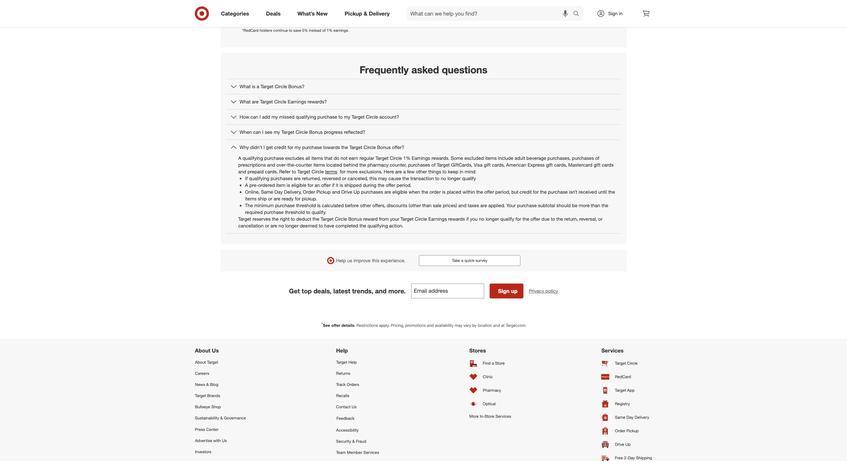 Task type: vqa. For each thing, say whether or not it's contained in the screenshot.
earn in Score earnings by completing a bonus or earn 1% when you shop*
yes



Task type: locate. For each thing, give the bounding box(es) containing it.
1 horizontal spatial it
[[598, 8, 600, 14]]

1 horizontal spatial than
[[591, 202, 600, 208]]

us right with
[[222, 438, 227, 443]]

or inside score earnings by completing a bonus or earn 1% when you shop*
[[325, 8, 330, 14]]

items right the all
[[311, 155, 323, 161]]

and left at
[[493, 323, 500, 328]]

0 horizontal spatial if
[[332, 182, 335, 188]]

a inside 'button'
[[461, 258, 464, 263]]

threshold down pickup.
[[296, 202, 316, 208]]

2 vertical spatial can
[[253, 129, 261, 135]]

received
[[579, 189, 597, 195]]

1 horizontal spatial sign
[[608, 10, 618, 16]]

0 horizontal spatial up
[[511, 288, 518, 294]]

order
[[430, 189, 441, 195]]

drive up link
[[602, 438, 652, 451]]

credit inside dropdown button
[[274, 144, 286, 150]]

1%
[[342, 8, 349, 14], [327, 28, 332, 33], [403, 155, 411, 161]]

& down bullseye shop link
[[220, 416, 223, 421]]

cards.
[[265, 169, 278, 174]]

purchase inside dropdown button
[[318, 114, 337, 120]]

0 vertical spatial what
[[240, 83, 251, 89]]

0 horizontal spatial gift
[[484, 162, 491, 168]]

1 vertical spatial what
[[240, 99, 251, 104]]

0 horizontal spatial bonus
[[309, 129, 323, 135]]

it right let
[[598, 8, 600, 14]]

earnings inside terms for more exclusions. here are a few other things to keep in mind: if qualifying purchases are returned, reversed or canceled, this may cause the transaction to no longer qualify a pre-ordered item is eligible for an offer if it is shipped during the offer period. online, same day delivery, order pickup and drive up purchases are eligible when the order is placed within the offer period, but credit for the purchase isn't received until the items ship or are ready for pickup. the minimum purchase threshold is calculated before other offers, discounts (other than sale prices) and taxes are applied. your purchase subtotal should be more than the required purchase threshold to qualify. target reserves the right to deduct the target circle bonus reward from your target circle earnings rewards if you no longer qualify for the offer due to the return, reversal, or cancellation or are no longer deemed to have completed the qualifying action.
[[428, 216, 447, 222]]

What can we help you find? suggestions appear below search field
[[406, 6, 575, 21]]

& inside news & blog link
[[206, 382, 209, 387]]

gift down the purchases,
[[546, 162, 553, 168]]

circle down (other
[[415, 216, 427, 222]]

1 horizontal spatial 1%
[[342, 8, 349, 14]]

location
[[478, 323, 492, 328]]

1 vertical spatial longer
[[486, 216, 499, 222]]

help left us
[[336, 258, 346, 263]]

you inside check for your available target circle earnings & choose how you redeem.
[[424, 15, 432, 21]]

qualifying down 'prepaid'
[[249, 175, 269, 181]]

pickup & delivery
[[345, 10, 390, 17]]

have
[[324, 223, 334, 228]]

qualify down mind:
[[462, 175, 476, 181]]

services down optical link
[[496, 414, 511, 419]]

or right ship
[[268, 196, 272, 201]]

sign left privacy
[[498, 288, 510, 294]]

None text field
[[411, 284, 484, 299]]

purchases
[[572, 155, 594, 161], [408, 162, 430, 168], [271, 175, 293, 181], [361, 189, 383, 195]]

i left get
[[264, 144, 265, 150]]

by right earnings
[[276, 8, 281, 14]]

can inside you can apply them on your next purchase or let it add up for more savings later.
[[503, 8, 511, 14]]

same down the ordered
[[261, 189, 273, 195]]

1 horizontal spatial no
[[441, 175, 446, 181]]

1 vertical spatial by
[[472, 323, 477, 328]]

day down item
[[275, 189, 283, 195]]

delivery for pickup & delivery
[[369, 10, 390, 17]]

excludes
[[285, 155, 304, 161]]

visa
[[474, 162, 483, 168]]

your inside terms for more exclusions. here are a few other things to keep in mind: if qualifying purchases are returned, reversed or canceled, this may cause the transaction to no longer qualify a pre-ordered item is eligible for an offer if it is shipped during the offer period. online, same day delivery, order pickup and drive up purchases are eligible when the order is placed within the offer period, but credit for the purchase isn't received until the items ship or are ready for pickup. the minimum purchase threshold is calculated before other offers, discounts (other than sale prices) and taxes are applied. your purchase subtotal should be more than the required purchase threshold to qualify. target reserves the right to deduct the target circle bonus reward from your target circle earnings rewards if you no longer qualify for the offer due to the return, reversal, or cancellation or are no longer deemed to have completed the qualifying action.
[[390, 216, 399, 222]]

you inside score earnings by completing a bonus or earn 1% when you shop*
[[291, 15, 299, 21]]

2 horizontal spatial you
[[470, 216, 478, 222]]

0 vertical spatial eligible
[[292, 182, 306, 188]]

a right take
[[461, 258, 464, 263]]

same inside terms for more exclusions. here are a few other things to keep in mind: if qualifying purchases are returned, reversed or canceled, this may cause the transaction to no longer qualify a pre-ordered item is eligible for an offer if it is shipped during the offer period. online, same day delivery, order pickup and drive up purchases are eligible when the order is placed within the offer period, but credit for the purchase isn't received until the items ship or are ready for pickup. the minimum purchase threshold is calculated before other offers, discounts (other than sale prices) and taxes are applied. your purchase subtotal should be more than the required purchase threshold to qualify. target reserves the right to deduct the target circle bonus reward from your target circle earnings rewards if you no longer qualify for the offer due to the return, reversal, or cancellation or are no longer deemed to have completed the qualifying action.
[[261, 189, 273, 195]]

take a quick survey
[[452, 258, 488, 263]]

due
[[542, 216, 550, 222]]

about for about us
[[195, 347, 210, 354]]

0 vertical spatial services
[[602, 347, 624, 354]]

2 horizontal spatial no
[[479, 216, 484, 222]]

stores
[[469, 347, 486, 354]]

trends,
[[352, 287, 373, 295]]

frequently
[[360, 64, 409, 76]]

than left sale
[[422, 202, 432, 208]]

1% up the "counter,"
[[403, 155, 411, 161]]

0 vertical spatial of
[[322, 28, 326, 33]]

required
[[245, 209, 263, 215]]

0 vertical spatial bonus
[[309, 129, 323, 135]]

this inside terms for more exclusions. here are a few other things to keep in mind: if qualifying purchases are returned, reversed or canceled, this may cause the transaction to no longer qualify a pre-ordered item is eligible for an offer if it is shipped during the offer period. online, same day delivery, order pickup and drive up purchases are eligible when the order is placed within the offer period, but credit for the purchase isn't received until the items ship or are ready for pickup. the minimum purchase threshold is calculated before other offers, discounts (other than sale prices) and taxes are applied. your purchase subtotal should be more than the required purchase threshold to qualify. target reserves the right to deduct the target circle bonus reward from your target circle earnings rewards if you no longer qualify for the offer due to the return, reversal, or cancellation or are no longer deemed to have completed the qualifying action.
[[369, 175, 377, 181]]

about for about target
[[195, 360, 206, 365]]

you inside terms for more exclusions. here are a few other things to keep in mind: if qualifying purchases are returned, reversed or canceled, this may cause the transaction to no longer qualify a pre-ordered item is eligible for an offer if it is shipped during the offer period. online, same day delivery, order pickup and drive up purchases are eligible when the order is placed within the offer period, but credit for the purchase isn't received until the items ship or are ready for pickup. the minimum purchase threshold is calculated before other offers, discounts (other than sale prices) and taxes are applied. your purchase subtotal should be more than the required purchase threshold to qualify. target reserves the right to deduct the target circle bonus reward from your target circle earnings rewards if you no longer qualify for the offer due to the return, reversal, or cancellation or are no longer deemed to have completed the qualifying action.
[[470, 216, 478, 222]]

no down the things
[[441, 175, 446, 181]]

accessibility link
[[336, 425, 379, 436]]

asked
[[412, 64, 439, 76]]

1 vertical spatial other
[[360, 202, 371, 208]]

returns
[[336, 371, 350, 376]]

investors
[[195, 449, 211, 455]]

you for redeem.
[[424, 15, 432, 21]]

1 vertical spatial credit
[[520, 189, 532, 195]]

purchase up over-
[[264, 155, 284, 161]]

cancellation
[[238, 223, 264, 228]]

if down reversed
[[332, 182, 335, 188]]

1 vertical spatial same
[[615, 415, 626, 420]]

no
[[441, 175, 446, 181], [479, 216, 484, 222], [279, 223, 284, 228]]

1% inside score earnings by completing a bonus or earn 1% when you shop*
[[342, 8, 349, 14]]

1 horizontal spatial drive
[[615, 442, 624, 447]]

2 vertical spatial bonus
[[348, 216, 362, 222]]

redcard link
[[602, 370, 652, 384]]

are inside the what are target circle earnings rewards? dropdown button
[[252, 99, 259, 104]]

find a store link
[[469, 357, 511, 370]]

governance
[[224, 416, 246, 421]]

target down rewards.
[[437, 162, 450, 168]]

1 horizontal spatial other
[[416, 169, 427, 174]]

offer down cause
[[386, 182, 395, 188]]

progress
[[324, 129, 343, 135]]

taxes
[[468, 202, 479, 208]]

0 vertical spatial longer
[[448, 175, 461, 181]]

& for pickup & delivery
[[364, 10, 367, 17]]

about inside the about target link
[[195, 360, 206, 365]]

1 what from the top
[[240, 83, 251, 89]]

purchases up item
[[271, 175, 293, 181]]

1 vertical spatial a
[[245, 182, 248, 188]]

what
[[240, 83, 251, 89], [240, 99, 251, 104]]

why didn't i get credit for my purchase towards the target circle bonus offer?
[[240, 144, 404, 150]]

more inside you can apply them on your next purchase or let it add up for more savings later.
[[539, 15, 550, 21]]

the left return,
[[557, 216, 563, 222]]

is up what are target circle earnings rewards?
[[252, 83, 255, 89]]

bonus inside dropdown button
[[309, 129, 323, 135]]

reflected?
[[344, 129, 365, 135]]

delivery inside pickup & delivery link
[[369, 10, 390, 17]]

& inside pickup & delivery link
[[364, 10, 367, 17]]

add inside dropdown button
[[262, 114, 270, 120]]

& left blog
[[206, 382, 209, 387]]

1 horizontal spatial store
[[495, 361, 505, 366]]

cards, down the purchases,
[[554, 162, 567, 168]]

1 vertical spatial add
[[262, 114, 270, 120]]

that
[[324, 155, 333, 161]]

terms link
[[325, 169, 337, 174]]

0 horizontal spatial of
[[322, 28, 326, 33]]

1 vertical spatial sign
[[498, 288, 510, 294]]

what for what is a target circle bonus?
[[240, 83, 251, 89]]

subtotal
[[538, 202, 555, 208]]

top
[[302, 287, 312, 295]]

day right free
[[628, 456, 635, 461]]

help up 'returns' link
[[348, 360, 357, 365]]

0 horizontal spatial store
[[485, 414, 494, 419]]

item
[[276, 182, 285, 188]]

completed
[[336, 223, 358, 228]]

0 vertical spatial it
[[598, 8, 600, 14]]

0 horizontal spatial up
[[354, 189, 360, 195]]

and up calculated
[[332, 189, 340, 195]]

right
[[280, 216, 290, 222]]

0 vertical spatial drive
[[341, 189, 352, 195]]

not
[[341, 155, 348, 161]]

the up subtotal
[[540, 189, 547, 195]]

1 vertical spatial pickup
[[316, 189, 331, 195]]

items inside terms for more exclusions. here are a few other things to keep in mind: if qualifying purchases are returned, reversed or canceled, this may cause the transaction to no longer qualify a pre-ordered item is eligible for an offer if it is shipped during the offer period. online, same day delivery, order pickup and drive up purchases are eligible when the order is placed within the offer period, but credit for the purchase isn't received until the items ship or are ready for pickup. the minimum purchase threshold is calculated before other offers, discounts (other than sale prices) and taxes are applied. your purchase subtotal should be more than the required purchase threshold to qualify. target reserves the right to deduct the target circle bonus reward from your target circle earnings rewards if you no longer qualify for the offer due to the return, reversal, or cancellation or are no longer deemed to have completed the qualifying action.
[[245, 196, 257, 201]]

purchase up progress
[[318, 114, 337, 120]]

what is a target circle bonus? button
[[226, 79, 621, 94]]

purchases,
[[548, 155, 571, 161]]

& left you
[[472, 8, 475, 14]]

1 gift from the left
[[484, 162, 491, 168]]

0 horizontal spatial may
[[378, 175, 387, 181]]

within
[[463, 189, 475, 195]]

2 horizontal spatial gift
[[594, 162, 601, 168]]

bonus inside terms for more exclusions. here are a few other things to keep in mind: if qualifying purchases are returned, reversed or canceled, this may cause the transaction to no longer qualify a pre-ordered item is eligible for an offer if it is shipped during the offer period. online, same day delivery, order pickup and drive up purchases are eligible when the order is placed within the offer period, but credit for the purchase isn't received until the items ship or are ready for pickup. the minimum purchase threshold is calculated before other offers, discounts (other than sale prices) and taxes are applied. your purchase subtotal should be more than the required purchase threshold to qualify. target reserves the right to deduct the target circle bonus reward from your target circle earnings rewards if you no longer qualify for the offer due to the return, reversal, or cancellation or are no longer deemed to have completed the qualifying action.
[[348, 216, 362, 222]]

1 vertical spatial delivery
[[635, 415, 649, 420]]

sign up
[[498, 288, 518, 294]]

2 horizontal spatial us
[[352, 405, 357, 410]]

0 vertical spatial earn
[[331, 8, 340, 14]]

1 about from the top
[[195, 347, 210, 354]]

express
[[528, 162, 545, 168]]

available
[[405, 8, 423, 14]]

bonus
[[309, 129, 323, 135], [377, 144, 391, 150], [348, 216, 362, 222]]

1 vertical spatial eligible
[[393, 189, 407, 195]]

contact us link
[[336, 402, 379, 413]]

the right until
[[608, 189, 615, 195]]

a inside terms for more exclusions. here are a few other things to keep in mind: if qualifying purchases are returned, reversed or canceled, this may cause the transaction to no longer qualify a pre-ordered item is eligible for an offer if it is shipped during the offer period. online, same day delivery, order pickup and drive up purchases are eligible when the order is placed within the offer period, but credit for the purchase isn't received until the items ship or are ready for pickup. the minimum purchase threshold is calculated before other offers, discounts (other than sale prices) and taxes are applied. your purchase subtotal should be more than the required purchase threshold to qualify. target reserves the right to deduct the target circle bonus reward from your target circle earnings rewards if you no longer qualify for the offer due to the return, reversal, or cancellation or are no longer deemed to have completed the qualifying action.
[[403, 169, 406, 174]]

0 horizontal spatial you
[[291, 15, 299, 21]]

a up shop*
[[307, 8, 310, 14]]

are down what is a target circle bonus?
[[252, 99, 259, 104]]

0 horizontal spatial us
[[212, 347, 219, 354]]

1 vertical spatial of
[[595, 155, 600, 161]]

can for how
[[251, 114, 258, 120]]

& inside security & fraud link
[[352, 439, 355, 444]]

store right find
[[495, 361, 505, 366]]

qualifying inside a qualifying purchase excludes all items that do not earn regular target circle 1% earnings rewards. some excluded items include adult beverage purchases, purchases of prescriptions and over-the-counter items located behind the pharmacy counter, purchases of target giftcards, visa gift cards, american express gift cards, mastercard gift cards and prepaid cards. refer to target circle
[[243, 155, 263, 161]]

1 horizontal spatial delivery
[[635, 415, 649, 420]]

your right on at the right of the page
[[544, 8, 553, 14]]

target down the 'reflected?'
[[349, 144, 362, 150]]

1 vertical spatial us
[[352, 405, 357, 410]]

bonus inside dropdown button
[[377, 144, 391, 150]]

0 vertical spatial this
[[369, 175, 377, 181]]

1% for earn
[[342, 8, 349, 14]]

can for when
[[253, 129, 261, 135]]

1 horizontal spatial earn
[[349, 155, 358, 161]]

purchase up the later.
[[565, 8, 584, 14]]

exclusions.
[[359, 169, 383, 174]]

earnings inside a qualifying purchase excludes all items that do not earn regular target circle 1% earnings rewards. some excluded items include adult beverage purchases, purchases of prescriptions and over-the-counter items located behind the pharmacy counter, purchases of target giftcards, visa gift cards, american express gift cards, mastercard gift cards and prepaid cards. refer to target circle
[[412, 155, 430, 161]]

& for security & fraud
[[352, 439, 355, 444]]

1 horizontal spatial add
[[601, 8, 610, 14]]

earn up "behind"
[[349, 155, 358, 161]]

applied.
[[488, 202, 505, 208]]

0 vertical spatial no
[[441, 175, 446, 181]]

or left let
[[586, 8, 590, 14]]

0 vertical spatial us
[[212, 347, 219, 354]]

target circle link
[[602, 357, 652, 370]]

2 horizontal spatial 1%
[[403, 155, 411, 161]]

earnings inside check for your available target circle earnings & choose how you redeem.
[[452, 8, 471, 14]]

0 vertical spatial may
[[378, 175, 387, 181]]

terms for more exclusions. here are a few other things to keep in mind: if qualifying purchases are returned, reversed or canceled, this may cause the transaction to no longer qualify a pre-ordered item is eligible for an offer if it is shipped during the offer period. online, same day delivery, order pickup and drive up purchases are eligible when the order is placed within the offer period, but credit for the purchase isn't received until the items ship or are ready for pickup. the minimum purchase threshold is calculated before other offers, discounts (other than sale prices) and taxes are applied. your purchase subtotal should be more than the required purchase threshold to qualify. target reserves the right to deduct the target circle bonus reward from your target circle earnings rewards if you no longer qualify for the offer due to the return, reversal, or cancellation or are no longer deemed to have completed the qualifying action.
[[238, 169, 615, 228]]

0 vertical spatial a
[[238, 155, 241, 161]]

circle inside check for your available target circle earnings & choose how you redeem.
[[439, 8, 451, 14]]

threshold up deduct
[[285, 209, 305, 215]]

purchase inside a qualifying purchase excludes all items that do not earn regular target circle 1% earnings rewards. some excluded items include adult beverage purchases, purchases of prescriptions and over-the-counter items located behind the pharmacy counter, purchases of target giftcards, visa gift cards, american express gift cards, mastercard gift cards and prepaid cards. refer to target circle
[[264, 155, 284, 161]]

1 vertical spatial may
[[455, 323, 462, 328]]

us
[[212, 347, 219, 354], [352, 405, 357, 410], [222, 438, 227, 443]]

0 horizontal spatial cards,
[[492, 162, 505, 168]]

press center link
[[195, 424, 246, 435]]

behind
[[344, 162, 358, 168]]

rewards
[[448, 216, 465, 222]]

your up the choose
[[394, 8, 403, 14]]

&
[[472, 8, 475, 14], [364, 10, 367, 17], [206, 382, 209, 387], [220, 416, 223, 421], [352, 439, 355, 444]]

ordered
[[258, 182, 275, 188]]

0 horizontal spatial same
[[261, 189, 273, 195]]

can right when
[[253, 129, 261, 135]]

purchase up should at the top right
[[548, 189, 568, 195]]

the inside a qualifying purchase excludes all items that do not earn regular target circle 1% earnings rewards. some excluded items include adult beverage purchases, purchases of prescriptions and over-the-counter items located behind the pharmacy counter, purchases of target giftcards, visa gift cards, american express gift cards, mastercard gift cards and prepaid cards. refer to target circle
[[359, 162, 366, 168]]

what is a target circle bonus?
[[240, 83, 305, 89]]

1 vertical spatial about
[[195, 360, 206, 365]]

2 horizontal spatial longer
[[486, 216, 499, 222]]

when can i see my target circle bonus progress reflected?
[[240, 129, 365, 135]]

pricing,
[[391, 323, 404, 328]]

2 vertical spatial of
[[432, 162, 436, 168]]

1 horizontal spatial gift
[[546, 162, 553, 168]]

1 horizontal spatial more
[[539, 15, 550, 21]]

drive inside terms for more exclusions. here are a few other things to keep in mind: if qualifying purchases are returned, reversed or canceled, this may cause the transaction to no longer qualify a pre-ordered item is eligible for an offer if it is shipped during the offer period. online, same day delivery, order pickup and drive up purchases are eligible when the order is placed within the offer period, but credit for the purchase isn't received until the items ship or are ready for pickup. the minimum purchase threshold is calculated before other offers, discounts (other than sale prices) and taxes are applied. your purchase subtotal should be more than the required purchase threshold to qualify. target reserves the right to deduct the target circle bonus reward from your target circle earnings rewards if you no longer qualify for the offer due to the return, reversal, or cancellation or are no longer deemed to have completed the qualifying action.
[[341, 189, 352, 195]]

0 horizontal spatial delivery
[[369, 10, 390, 17]]

experience.
[[381, 258, 405, 263]]

2 vertical spatial no
[[279, 223, 284, 228]]

security
[[336, 439, 351, 444]]

order up pickup.
[[303, 189, 315, 195]]

up inside terms for more exclusions. here are a few other things to keep in mind: if qualifying purchases are returned, reversed or canceled, this may cause the transaction to no longer qualify a pre-ordered item is eligible for an offer if it is shipped during the offer period. online, same day delivery, order pickup and drive up purchases are eligible when the order is placed within the offer period, but credit for the purchase isn't received until the items ship or are ready for pickup. the minimum purchase threshold is calculated before other offers, discounts (other than sale prices) and taxes are applied. your purchase subtotal should be more than the required purchase threshold to qualify. target reserves the right to deduct the target circle bonus reward from your target circle earnings rewards if you no longer qualify for the offer due to the return, reversal, or cancellation or are no longer deemed to have completed the qualifying action.
[[354, 189, 360, 195]]

latest
[[333, 287, 350, 295]]

0 horizontal spatial sign
[[498, 288, 510, 294]]

about up about target
[[195, 347, 210, 354]]

what are target circle earnings rewards?
[[240, 99, 327, 104]]

2 vertical spatial 1%
[[403, 155, 411, 161]]

0 vertical spatial in
[[619, 10, 623, 16]]

bonus left 'offer?'
[[377, 144, 391, 150]]

purchase down ready
[[275, 202, 295, 208]]

0 horizontal spatial qualify
[[462, 175, 476, 181]]

target circle
[[615, 361, 638, 366]]

0 vertical spatial i
[[260, 114, 261, 120]]

a inside score earnings by completing a bonus or earn 1% when you shop*
[[307, 8, 310, 14]]

a up what are target circle earnings rewards?
[[257, 83, 259, 89]]

careers
[[195, 371, 209, 376]]

2 horizontal spatial of
[[595, 155, 600, 161]]

2 cards, from the left
[[554, 162, 567, 168]]

sign for sign in
[[608, 10, 618, 16]]

0 vertical spatial up
[[525, 15, 531, 21]]

delivery inside "same day delivery" link
[[635, 415, 649, 420]]

1 vertical spatial threshold
[[285, 209, 305, 215]]

what's
[[298, 10, 315, 17]]

order
[[303, 189, 315, 195], [615, 429, 626, 434]]

store down optical link
[[485, 414, 494, 419]]

circle up the "counter,"
[[390, 155, 402, 161]]

towards
[[323, 144, 340, 150]]

you for shop*
[[291, 15, 299, 21]]

circle up "returned," on the top
[[312, 169, 324, 174]]

sustainability
[[195, 416, 219, 421]]

2 what from the top
[[240, 99, 251, 104]]

track orders
[[336, 382, 359, 387]]

day inside terms for more exclusions. here are a few other things to keep in mind: if qualifying purchases are returned, reversed or canceled, this may cause the transaction to no longer qualify a pre-ordered item is eligible for an offer if it is shipped during the offer period. online, same day delivery, order pickup and drive up purchases are eligible when the order is placed within the offer period, but credit for the purchase isn't received until the items ship or are ready for pickup. the minimum purchase threshold is calculated before other offers, discounts (other than sale prices) and taxes are applied. your purchase subtotal should be more than the required purchase threshold to qualify. target reserves the right to deduct the target circle bonus reward from your target circle earnings rewards if you no longer qualify for the offer due to the return, reversal, or cancellation or are no longer deemed to have completed the qualifying action.
[[275, 189, 283, 195]]

1 vertical spatial qualify
[[500, 216, 514, 222]]

2 vertical spatial i
[[264, 144, 265, 150]]

1% up earnings.
[[342, 8, 349, 14]]

1 vertical spatial no
[[479, 216, 484, 222]]

day
[[275, 189, 283, 195], [627, 415, 634, 420], [628, 456, 635, 461]]

i inside dropdown button
[[264, 144, 265, 150]]

ship
[[258, 196, 267, 201]]

circle inside dropdown button
[[364, 144, 376, 150]]

the-
[[287, 162, 296, 168]]

a left few on the left top
[[403, 169, 406, 174]]

a qualifying purchase excludes all items that do not earn regular target circle 1% earnings rewards. some excluded items include adult beverage purchases, purchases of prescriptions and over-the-counter items located behind the pharmacy counter, purchases of target giftcards, visa gift cards, american express gift cards, mastercard gift cards and prepaid cards. refer to target circle
[[238, 155, 614, 174]]

for inside check for your available target circle earnings & choose how you redeem.
[[387, 8, 393, 14]]

sign inside button
[[498, 288, 510, 294]]

0 vertical spatial up
[[354, 189, 360, 195]]

cause
[[389, 175, 401, 181]]

credit right the but
[[520, 189, 532, 195]]

to inside a qualifying purchase excludes all items that do not earn regular target circle 1% earnings rewards. some excluded items include adult beverage purchases, purchases of prescriptions and over-the-counter items located behind the pharmacy counter, purchases of target giftcards, visa gift cards, american express gift cards, mastercard gift cards and prepaid cards. refer to target circle
[[292, 169, 296, 174]]

up down them
[[525, 15, 531, 21]]

what are target circle earnings rewards? button
[[226, 94, 621, 109]]

gift right visa
[[484, 162, 491, 168]]

& inside sustainability & governance link
[[220, 416, 223, 421]]

store
[[495, 361, 505, 366], [485, 414, 494, 419]]

us right contact
[[352, 405, 357, 410]]

a down if
[[245, 182, 248, 188]]

cards,
[[492, 162, 505, 168], [554, 162, 567, 168]]

0 vertical spatial 1%
[[342, 8, 349, 14]]

when inside terms for more exclusions. here are a few other things to keep in mind: if qualifying purchases are returned, reversed or canceled, this may cause the transaction to no longer qualify a pre-ordered item is eligible for an offer if it is shipped during the offer period. online, same day delivery, order pickup and drive up purchases are eligible when the order is placed within the offer period, but credit for the purchase isn't received until the items ship or are ready for pickup. the minimum purchase threshold is calculated before other offers, discounts (other than sale prices) and taxes are applied. your purchase subtotal should be more than the required purchase threshold to qualify. target reserves the right to deduct the target circle bonus reward from your target circle earnings rewards if you no longer qualify for the offer due to the return, reversal, or cancellation or are no longer deemed to have completed the qualifying action.
[[409, 189, 420, 195]]

check for your available target circle earnings & choose how you redeem.
[[372, 8, 475, 21]]

1 horizontal spatial if
[[466, 216, 469, 222]]

you can apply them on your next purchase or let it add up for more savings later.
[[494, 8, 610, 21]]

than down until
[[591, 202, 600, 208]]

drive up free
[[615, 442, 624, 447]]

shipped
[[344, 182, 362, 188]]

a inside a qualifying purchase excludes all items that do not earn regular target circle 1% earnings rewards. some excluded items include adult beverage purchases, purchases of prescriptions and over-the-counter items located behind the pharmacy counter, purchases of target giftcards, visa gift cards, american express gift cards, mastercard gift cards and prepaid cards. refer to target circle
[[238, 155, 241, 161]]

help up target help
[[336, 347, 348, 354]]

cards
[[602, 162, 614, 168]]

other up transaction
[[416, 169, 427, 174]]

3 gift from the left
[[594, 162, 601, 168]]

feedback
[[337, 416, 355, 421]]

sign
[[608, 10, 618, 16], [498, 288, 510, 294]]

2-
[[624, 456, 628, 461]]

0 horizontal spatial it
[[336, 182, 338, 188]]

0 vertical spatial day
[[275, 189, 283, 195]]

in inside terms for more exclusions. here are a few other things to keep in mind: if qualifying purchases are returned, reversed or canceled, this may cause the transaction to no longer qualify a pre-ordered item is eligible for an offer if it is shipped during the offer period. online, same day delivery, order pickup and drive up purchases are eligible when the order is placed within the offer period, but credit for the purchase isn't received until the items ship or are ready for pickup. the minimum purchase threshold is calculated before other offers, discounts (other than sale prices) and taxes are applied. your purchase subtotal should be more than the required purchase threshold to qualify. target reserves the right to deduct the target circle bonus reward from your target circle earnings rewards if you no longer qualify for the offer due to the return, reversal, or cancellation or are no longer deemed to have completed the qualifying action.
[[460, 169, 463, 174]]

1 horizontal spatial longer
[[448, 175, 461, 181]]

0 horizontal spatial by
[[276, 8, 281, 14]]

1 horizontal spatial cards,
[[554, 162, 567, 168]]

1% left earnings.
[[327, 28, 332, 33]]

or
[[325, 8, 330, 14], [586, 8, 590, 14], [342, 175, 346, 181], [268, 196, 272, 201], [598, 216, 603, 222], [265, 223, 269, 228]]

1 vertical spatial store
[[485, 414, 494, 419]]

more
[[539, 15, 550, 21], [347, 169, 358, 174], [579, 202, 590, 208]]

1 vertical spatial if
[[466, 216, 469, 222]]

pickup
[[345, 10, 362, 17], [316, 189, 331, 195], [627, 429, 639, 434]]

2 about from the top
[[195, 360, 206, 365]]

2 horizontal spatial pickup
[[627, 429, 639, 434]]

longer down right
[[285, 223, 299, 228]]

the left "due"
[[523, 216, 529, 222]]

qualify down your
[[500, 216, 514, 222]]

1 vertical spatial 1%
[[327, 28, 332, 33]]

1 vertical spatial can
[[251, 114, 258, 120]]

when inside score earnings by completing a bonus or earn 1% when you shop*
[[279, 15, 290, 21]]

0 vertical spatial same
[[261, 189, 273, 195]]

1 vertical spatial more
[[347, 169, 358, 174]]

bonus?
[[288, 83, 305, 89]]

us for about us
[[212, 347, 219, 354]]

by right vary
[[472, 323, 477, 328]]

services down fraud
[[363, 450, 379, 455]]



Task type: describe. For each thing, give the bounding box(es) containing it.
offers,
[[372, 202, 386, 208]]

circle up completed
[[335, 216, 347, 222]]

your
[[507, 202, 516, 208]]

transaction
[[411, 175, 434, 181]]

a right find
[[492, 361, 494, 366]]

pre-
[[249, 182, 258, 188]]

ready
[[282, 196, 294, 201]]

your inside you can apply them on your next purchase or let it add up for more savings later.
[[544, 8, 553, 14]]

is inside dropdown button
[[252, 83, 255, 89]]

for inside dropdown button
[[288, 144, 293, 150]]

about us
[[195, 347, 219, 354]]

mind:
[[465, 169, 477, 174]]

but
[[512, 189, 518, 195]]

0 horizontal spatial eligible
[[292, 182, 306, 188]]

free
[[615, 456, 623, 461]]

the right during
[[378, 182, 385, 188]]

earnings inside dropdown button
[[288, 99, 306, 104]]

news
[[195, 382, 205, 387]]

1 than from the left
[[422, 202, 432, 208]]

to left save
[[289, 28, 292, 33]]

0 horizontal spatial services
[[363, 450, 379, 455]]

frequently asked questions
[[360, 64, 488, 76]]

the down qualify.
[[313, 216, 319, 222]]

target brands
[[195, 393, 220, 399]]

deals link
[[260, 6, 289, 21]]

target up 'pharmacy' on the top left of page
[[376, 155, 389, 161]]

things
[[428, 169, 441, 174]]

return,
[[565, 216, 578, 222]]

add inside you can apply them on your next purchase or let it add up for more savings later.
[[601, 8, 610, 14]]

clinic
[[483, 374, 493, 380]]

target inside check for your available target circle earnings & choose how you redeem.
[[424, 8, 437, 14]]

for down your
[[516, 216, 521, 222]]

circle left account?
[[366, 114, 378, 120]]

to down the things
[[435, 175, 440, 181]]

target up returns
[[336, 360, 347, 365]]

target up what are target circle earnings rewards?
[[261, 83, 274, 89]]

2 vertical spatial us
[[222, 438, 227, 443]]

target left app
[[615, 388, 626, 393]]

if
[[245, 175, 248, 181]]

contact
[[336, 405, 351, 410]]

& for sustainability & governance
[[220, 416, 223, 421]]

to left keep
[[443, 169, 447, 174]]

0 horizontal spatial other
[[360, 202, 371, 208]]

delivery,
[[284, 189, 302, 195]]

purchase inside dropdown button
[[302, 144, 322, 150]]

may inside * see offer details. restrictions apply. pricing, promotions and availability may vary by location and at target.com
[[455, 323, 462, 328]]

and left more. on the bottom of the page
[[375, 287, 387, 295]]

1 horizontal spatial up
[[626, 442, 631, 447]]

details.
[[342, 323, 355, 328]]

or up 'shipped'
[[342, 175, 346, 181]]

store for a
[[495, 361, 505, 366]]

the right within
[[476, 189, 483, 195]]

target inside dropdown button
[[349, 144, 362, 150]]

items down the that
[[314, 162, 325, 168]]

advertise
[[195, 438, 212, 443]]

0 vertical spatial other
[[416, 169, 427, 174]]

savings
[[551, 15, 567, 21]]

pickup inside terms for more exclusions. here are a few other things to keep in mind: if qualifying purchases are returned, reversed or canceled, this may cause the transaction to no longer qualify a pre-ordered item is eligible for an offer if it is shipped during the offer period. online, same day delivery, order pickup and drive up purchases are eligible when the order is placed within the offer period, but credit for the purchase isn't received until the items ship or are ready for pickup. the minimum purchase threshold is calculated before other offers, discounts (other than sale prices) and taxes are applied. your purchase subtotal should be more than the required purchase threshold to qualify. target reserves the right to deduct the target circle bonus reward from your target circle earnings rewards if you no longer qualify for the offer due to the return, reversal, or cancellation or are no longer deemed to have completed the qualifying action.
[[316, 189, 331, 195]]

target down missed
[[281, 129, 294, 135]]

team member services
[[336, 450, 379, 455]]

a inside terms for more exclusions. here are a few other things to keep in mind: if qualifying purchases are returned, reversed or canceled, this may cause the transaction to no longer qualify a pre-ordered item is eligible for an offer if it is shipped during the offer period. online, same day delivery, order pickup and drive up purchases are eligible when the order is placed within the offer period, but credit for the purchase isn't received until the items ship or are ready for pickup. the minimum purchase threshold is calculated before other offers, discounts (other than sale prices) and taxes are applied. your purchase subtotal should be more than the required purchase threshold to qualify. target reserves the right to deduct the target circle bonus reward from your target circle earnings rewards if you no longer qualify for the offer due to the return, reversal, or cancellation or are no longer deemed to have completed the qualifying action.
[[245, 182, 248, 188]]

purchase inside you can apply them on your next purchase or let it add up for more savings later.
[[565, 8, 584, 14]]

by inside * see offer details. restrictions apply. pricing, promotions and availability may vary by location and at target.com
[[472, 323, 477, 328]]

1 cards, from the left
[[492, 162, 505, 168]]

2 than from the left
[[591, 202, 600, 208]]

& inside check for your available target circle earnings & choose how you redeem.
[[472, 8, 475, 14]]

can for you
[[503, 8, 511, 14]]

the left 'order'
[[422, 189, 428, 195]]

2 vertical spatial day
[[628, 456, 635, 461]]

target help link
[[336, 357, 379, 368]]

is right item
[[287, 182, 290, 188]]

to right "due"
[[551, 216, 555, 222]]

target down about us
[[207, 360, 218, 365]]

improve
[[354, 258, 371, 263]]

same day delivery link
[[602, 411, 652, 424]]

2 horizontal spatial services
[[602, 347, 624, 354]]

and up cards.
[[267, 162, 275, 168]]

1 horizontal spatial order
[[615, 429, 626, 434]]

by inside score earnings by completing a bonus or earn 1% when you shop*
[[276, 8, 281, 14]]

earnings
[[256, 8, 274, 14]]

sale
[[433, 202, 442, 208]]

are left "returned," on the top
[[294, 175, 301, 181]]

help us improve this experience.
[[336, 258, 405, 263]]

1 vertical spatial this
[[372, 258, 379, 263]]

for down "behind"
[[340, 169, 346, 174]]

redeem.
[[433, 15, 450, 21]]

or inside you can apply them on your next purchase or let it add up for more savings later.
[[586, 8, 590, 14]]

a inside dropdown button
[[257, 83, 259, 89]]

store for in-
[[485, 414, 494, 419]]

get top deals, latest trends, and more.
[[289, 287, 406, 295]]

your inside check for your available target circle earnings & choose how you redeem.
[[394, 8, 403, 14]]

app
[[627, 388, 635, 393]]

target down news
[[195, 393, 206, 399]]

help for help
[[336, 347, 348, 354]]

may inside terms for more exclusions. here are a few other things to keep in mind: if qualifying purchases are returned, reversed or canceled, this may cause the transaction to no longer qualify a pre-ordered item is eligible for an offer if it is shipped during the offer period. online, same day delivery, order pickup and drive up purchases are eligible when the order is placed within the offer period, but credit for the purchase isn't received until the items ship or are ready for pickup. the minimum purchase threshold is calculated before other offers, discounts (other than sale prices) and taxes are applied. your purchase subtotal should be more than the required purchase threshold to qualify. target reserves the right to deduct the target circle bonus reward from your target circle earnings rewards if you no longer qualify for the offer due to the return, reversal, or cancellation or are no longer deemed to have completed the qualifying action.
[[378, 175, 387, 181]]

and left availability
[[427, 323, 434, 328]]

to right right
[[291, 216, 295, 222]]

to left have at the left of the page
[[319, 223, 323, 228]]

find
[[483, 361, 491, 366]]

the left right
[[272, 216, 279, 222]]

circle up what are target circle earnings rewards?
[[275, 83, 287, 89]]

at
[[501, 323, 505, 328]]

period.
[[397, 182, 412, 188]]

returned,
[[302, 175, 321, 181]]

for inside you can apply them on your next purchase or let it add up for more savings later.
[[532, 15, 538, 21]]

is right 'order'
[[442, 189, 446, 195]]

and up if
[[238, 169, 246, 174]]

team member services link
[[336, 447, 379, 458]]

1 vertical spatial drive
[[615, 442, 624, 447]]

2 horizontal spatial more
[[579, 202, 590, 208]]

purchase down minimum
[[264, 209, 284, 215]]

my left missed
[[272, 114, 278, 120]]

online,
[[245, 189, 260, 195]]

circle up redcard link
[[627, 361, 638, 366]]

shop*
[[300, 15, 313, 21]]

the inside dropdown button
[[341, 144, 348, 150]]

period,
[[495, 189, 510, 195]]

news & blog
[[195, 382, 218, 387]]

purchase right your
[[517, 202, 537, 208]]

availability
[[435, 323, 454, 328]]

over-
[[277, 162, 287, 168]]

1 horizontal spatial services
[[496, 414, 511, 419]]

us for contact us
[[352, 405, 357, 410]]

items left include on the top of page
[[485, 155, 497, 161]]

qualifying inside dropdown button
[[296, 114, 316, 120]]

0 vertical spatial if
[[332, 182, 335, 188]]

0 vertical spatial pickup
[[345, 10, 362, 17]]

1 vertical spatial day
[[627, 415, 634, 420]]

0 vertical spatial threshold
[[296, 202, 316, 208]]

press
[[195, 427, 205, 432]]

recalls link
[[336, 390, 379, 402]]

how
[[414, 15, 423, 21]]

target down what is a target circle bonus?
[[260, 99, 273, 104]]

my inside dropdown button
[[295, 144, 301, 150]]

are left ready
[[274, 196, 280, 201]]

news & blog link
[[195, 379, 246, 390]]

target up the 'reflected?'
[[352, 114, 365, 120]]

i for see
[[262, 129, 264, 135]]

circle up missed
[[274, 99, 286, 104]]

pharmacy link
[[469, 384, 511, 397]]

see
[[265, 129, 272, 135]]

purchases up few on the left top
[[408, 162, 430, 168]]

when can i see my target circle bonus progress reflected? button
[[226, 125, 621, 140]]

choose
[[397, 15, 413, 21]]

apply.
[[379, 323, 390, 328]]

the up period.
[[403, 175, 409, 181]]

in-
[[480, 414, 485, 419]]

calculated
[[322, 202, 344, 208]]

i for get
[[264, 144, 265, 150]]

the down until
[[602, 202, 608, 208]]

0 vertical spatial qualify
[[462, 175, 476, 181]]

offer left "due"
[[531, 216, 540, 222]]

0 horizontal spatial more
[[347, 169, 358, 174]]

target up have at the left of the page
[[321, 216, 334, 222]]

or down reserves
[[265, 223, 269, 228]]

are down the "counter,"
[[395, 169, 402, 174]]

earn inside a qualifying purchase excludes all items that do not earn regular target circle 1% earnings rewards. some excluded items include adult beverage purchases, purchases of prescriptions and over-the-counter items located behind the pharmacy counter, purchases of target giftcards, visa gift cards, american express gift cards, mastercard gift cards and prepaid cards. refer to target circle
[[349, 155, 358, 161]]

take
[[452, 258, 460, 263]]

qualifying down from
[[368, 223, 388, 228]]

delivery for same day delivery
[[635, 415, 649, 420]]

order inside terms for more exclusions. here are a few other things to keep in mind: if qualifying purchases are returned, reversed or canceled, this may cause the transaction to no longer qualify a pre-ordered item is eligible for an offer if it is shipped during the offer period. online, same day delivery, order pickup and drive up purchases are eligible when the order is placed within the offer period, but credit for the purchase isn't received until the items ship or are ready for pickup. the minimum purchase threshold is calculated before other offers, discounts (other than sale prices) and taxes are applied. your purchase subtotal should be more than the required purchase threshold to qualify. target reserves the right to deduct the target circle bonus reward from your target circle earnings rewards if you no longer qualify for the offer due to the return, reversal, or cancellation or are no longer deemed to have completed the qualifying action.
[[303, 189, 315, 195]]

rewards.
[[432, 155, 450, 161]]

are down reserves
[[271, 223, 277, 228]]

press center
[[195, 427, 219, 432]]

up inside you can apply them on your next purchase or let it add up for more savings later.
[[525, 15, 531, 21]]

for up subtotal
[[533, 189, 539, 195]]

refer
[[279, 169, 291, 174]]

credit inside terms for more exclusions. here are a few other things to keep in mind: if qualifying purchases are returned, reversed or canceled, this may cause the transaction to no longer qualify a pre-ordered item is eligible for an offer if it is shipped during the offer period. online, same day delivery, order pickup and drive up purchases are eligible when the order is placed within the offer period, but credit for the purchase isn't received until the items ship or are ready for pickup. the minimum purchase threshold is calculated before other offers, discounts (other than sale prices) and taxes are applied. your purchase subtotal should be more than the required purchase threshold to qualify. target reserves the right to deduct the target circle bonus reward from your target circle earnings rewards if you no longer qualify for the offer due to the return, reversal, or cancellation or are no longer deemed to have completed the qualifying action.
[[520, 189, 532, 195]]

here
[[384, 169, 394, 174]]

to up deduct
[[306, 209, 310, 215]]

the down reward
[[360, 223, 366, 228]]

target help
[[336, 360, 357, 365]]

purchases down during
[[361, 189, 383, 195]]

earn inside score earnings by completing a bonus or earn 1% when you shop*
[[331, 8, 340, 14]]

bonus
[[311, 8, 324, 14]]

bullseye shop link
[[195, 402, 246, 413]]

it inside terms for more exclusions. here are a few other things to keep in mind: if qualifying purchases are returned, reversed or canceled, this may cause the transaction to no longer qualify a pre-ordered item is eligible for an offer if it is shipped during the offer period. online, same day delivery, order pickup and drive up purchases are eligible when the order is placed within the offer period, but credit for the purchase isn't received until the items ship or are ready for pickup. the minimum purchase threshold is calculated before other offers, discounts (other than sale prices) and taxes are applied. your purchase subtotal should be more than the required purchase threshold to qualify. target reserves the right to deduct the target circle bonus reward from your target circle earnings rewards if you no longer qualify for the offer due to the return, reversal, or cancellation or are no longer deemed to have completed the qualifying action.
[[336, 182, 338, 188]]

purchases up mastercard
[[572, 155, 594, 161]]

prices)
[[443, 202, 457, 208]]

more in-store services
[[469, 414, 511, 419]]

1 horizontal spatial qualify
[[500, 216, 514, 222]]

1% for of
[[327, 28, 332, 33]]

careers link
[[195, 368, 246, 379]]

it inside you can apply them on your next purchase or let it add up for more savings later.
[[598, 8, 600, 14]]

until
[[598, 189, 607, 195]]

target up action.
[[401, 216, 414, 222]]

are right taxes
[[480, 202, 487, 208]]

i for add
[[260, 114, 261, 120]]

2 vertical spatial help
[[348, 360, 357, 365]]

or right reversal, on the top right of page
[[598, 216, 603, 222]]

circle down how can i add my missed qualifying purchase to my target circle account?
[[296, 129, 308, 135]]

& for news & blog
[[206, 382, 209, 387]]

offer inside * see offer details. restrictions apply. pricing, promotions and availability may vary by location and at target.com
[[331, 323, 340, 328]]

and left taxes
[[459, 202, 466, 208]]

0 horizontal spatial longer
[[285, 223, 299, 228]]

optical
[[483, 402, 496, 407]]

2 vertical spatial pickup
[[627, 429, 639, 434]]

survey
[[476, 258, 488, 263]]

what for what are target circle earnings rewards?
[[240, 99, 251, 104]]

up inside button
[[511, 288, 518, 294]]

for left an
[[308, 182, 313, 188]]

1 horizontal spatial same
[[615, 415, 626, 420]]

my right 'see'
[[274, 129, 280, 135]]

offer left period,
[[485, 189, 494, 195]]

for down delivery,
[[295, 196, 301, 201]]

target down counter
[[297, 169, 310, 174]]

few
[[407, 169, 415, 174]]

sign for sign up
[[498, 288, 510, 294]]

0 horizontal spatial no
[[279, 223, 284, 228]]

new
[[316, 10, 328, 17]]

target up cancellation
[[238, 216, 251, 222]]

target up redcard
[[615, 361, 626, 366]]

account?
[[379, 114, 399, 120]]

search button
[[570, 6, 586, 22]]

*redcard holders continue to save 5% instead of 1% earnings.
[[242, 28, 349, 33]]

offer right an
[[321, 182, 331, 188]]

1% inside a qualifying purchase excludes all items that do not earn regular target circle 1% earnings rewards. some excluded items include adult beverage purchases, purchases of prescriptions and over-the-counter items located behind the pharmacy counter, purchases of target giftcards, visa gift cards, american express gift cards, mastercard gift cards and prepaid cards. refer to target circle
[[403, 155, 411, 161]]

help for help us improve this experience.
[[336, 258, 346, 263]]

do
[[334, 155, 339, 161]]

is up qualify.
[[317, 202, 321, 208]]

is left 'shipped'
[[340, 182, 343, 188]]

categories
[[221, 10, 249, 17]]

2 gift from the left
[[546, 162, 553, 168]]

see
[[323, 323, 330, 328]]

when
[[240, 129, 252, 135]]

1 horizontal spatial in
[[619, 10, 623, 16]]

canceled,
[[348, 175, 368, 181]]

are down cause
[[385, 189, 391, 195]]

to inside dropdown button
[[339, 114, 343, 120]]

my up the 'reflected?'
[[344, 114, 350, 120]]



